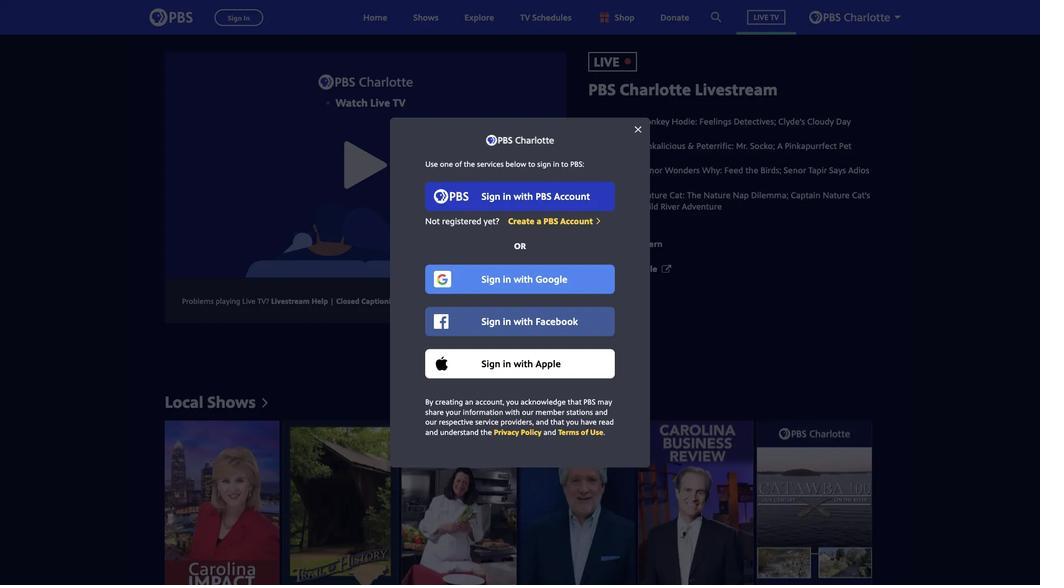 Task type: describe. For each thing, give the bounding box(es) containing it.
donkey hodie: feelings detectives; clyde's cloudy day
[[641, 115, 851, 127]]

11:00
[[589, 115, 608, 127]]

an
[[465, 397, 474, 407]]

privacy
[[494, 427, 519, 437]]

by creating an account, you acknowledge that pbs may share your information with our member stations and our respective service providers, and that you have read and understand the
[[425, 397, 614, 437]]

12:30 pm
[[589, 189, 623, 200]]

local shows link
[[165, 391, 268, 413]]

read
[[599, 417, 614, 427]]

not
[[425, 215, 440, 227]]

|
[[330, 296, 334, 306]]

providers,
[[501, 417, 534, 427]]

peterrific:
[[697, 140, 734, 151]]

elinor
[[641, 164, 663, 176]]

see
[[589, 263, 603, 274]]

0 horizontal spatial you
[[506, 397, 519, 407]]

pinkapurrfect
[[785, 140, 837, 151]]

pbs inside by creating an account, you acknowledge that pbs may share your information with our member stations and our respective service providers, and that you have read and understand the
[[584, 397, 596, 407]]

account,
[[476, 397, 505, 407]]

socko;
[[750, 140, 775, 151]]

am
[[610, 115, 623, 127]]

yet?
[[484, 215, 500, 227]]

nap
[[733, 189, 749, 200]]

create
[[508, 215, 535, 227]]

pinkalicious
[[641, 140, 686, 151]]

livestream help link
[[271, 296, 328, 306]]

.
[[604, 427, 605, 437]]

12:30
[[589, 189, 608, 200]]

elinor wonders why: feed the birds; senor tapir says adios
[[641, 164, 870, 176]]

senor
[[784, 164, 807, 176]]

1 horizontal spatial our
[[522, 407, 534, 417]]

see full schedule
[[589, 263, 658, 274]]

1 horizontal spatial that
[[568, 397, 582, 407]]

terms of use link
[[558, 427, 604, 437]]

understand
[[440, 427, 479, 437]]

service
[[475, 417, 499, 427]]

and up .
[[595, 407, 608, 417]]

may
[[598, 397, 612, 407]]

charlotte
[[620, 78, 691, 100]]

mr.
[[736, 140, 748, 151]]

timezone:
[[589, 238, 630, 250]]

2 nature from the left
[[704, 189, 731, 200]]

1 nature from the left
[[641, 189, 668, 200]]

problems
[[182, 296, 214, 306]]

create a pbs account link
[[508, 215, 602, 227]]

see full schedule link
[[589, 263, 876, 274]]

account
[[560, 215, 593, 227]]

0 horizontal spatial livestream
[[271, 296, 310, 306]]

full
[[605, 263, 619, 274]]

your
[[446, 407, 461, 417]]

0 horizontal spatial live
[[242, 296, 256, 306]]

respective
[[439, 417, 473, 427]]

use one of the services below to sign in to pbs:
[[425, 159, 585, 169]]

0 horizontal spatial our
[[425, 417, 437, 427]]

share
[[425, 407, 444, 417]]

and down "acknowledge"
[[536, 417, 549, 427]]

a
[[778, 140, 783, 151]]

adios
[[849, 164, 870, 176]]

2 horizontal spatial the
[[746, 164, 759, 176]]

12:00 pm
[[589, 164, 624, 176]]

feelings
[[700, 115, 732, 127]]

creating
[[435, 397, 463, 407]]

1 horizontal spatial livestream
[[695, 78, 778, 100]]

eastern
[[632, 238, 663, 250]]

pm for 12:30 pm
[[611, 189, 623, 200]]

&
[[688, 140, 695, 151]]

wild
[[641, 200, 659, 212]]

pbs:
[[570, 159, 585, 169]]

pm for 12:00 pm
[[611, 164, 624, 176]]

nature cat: the nature nap dilemma; captain nature cat's wild river adventure
[[641, 189, 871, 212]]

create a pbs account
[[508, 215, 593, 227]]

member
[[536, 407, 565, 417]]

1 to from the left
[[528, 159, 536, 169]]

captain
[[791, 189, 821, 200]]

in
[[553, 159, 560, 169]]

why:
[[702, 164, 723, 176]]



Task type: vqa. For each thing, say whether or not it's contained in the screenshot.
daughter.
no



Task type: locate. For each thing, give the bounding box(es) containing it.
nature right the
[[704, 189, 731, 200]]

1 vertical spatial of
[[581, 427, 589, 437]]

2 vertical spatial pbs
[[584, 397, 596, 407]]

the left services
[[464, 159, 475, 169]]

wonders
[[665, 164, 700, 176]]

0 horizontal spatial use
[[425, 159, 438, 169]]

birds;
[[761, 164, 782, 176]]

that up 'have'
[[568, 397, 582, 407]]

livestream right tv?
[[271, 296, 310, 306]]

livestream up donkey hodie: feelings detectives; clyde's cloudy day
[[695, 78, 778, 100]]

use left one
[[425, 159, 438, 169]]

pbs right a
[[544, 215, 558, 227]]

below
[[506, 159, 527, 169]]

our down "by"
[[425, 417, 437, 427]]

1 horizontal spatial live
[[594, 53, 620, 70]]

live
[[594, 53, 620, 70], [242, 296, 256, 306]]

hodie:
[[672, 115, 698, 127]]

1 vertical spatial live
[[242, 296, 256, 306]]

cat's
[[852, 189, 871, 200]]

dilemma;
[[751, 189, 789, 200]]

share:
[[457, 295, 482, 306]]

says
[[830, 164, 846, 176]]

pbs charlotte image
[[486, 135, 554, 146]]

11:00 am
[[589, 115, 623, 127]]

one
[[440, 159, 453, 169]]

problems playing live tv? livestream help | closed captioning
[[182, 296, 400, 306]]

1 vertical spatial pbs
[[544, 215, 558, 227]]

nature
[[641, 189, 668, 200], [704, 189, 731, 200], [823, 189, 850, 200]]

document
[[390, 118, 650, 468]]

that
[[568, 397, 582, 407], [551, 417, 565, 427]]

1 horizontal spatial you
[[566, 417, 579, 427]]

0 vertical spatial pm
[[611, 164, 624, 176]]

pm right 12:00
[[611, 164, 624, 176]]

that left stations
[[551, 417, 565, 427]]

you left 'have'
[[566, 417, 579, 427]]

cloudy
[[808, 115, 834, 127]]

pbs up 11:00 am
[[589, 78, 616, 100]]

12:00
[[589, 164, 609, 176]]

closed captioning link
[[336, 296, 400, 306]]

use
[[425, 159, 438, 169], [590, 427, 604, 437]]

use down stations
[[590, 427, 604, 437]]

of
[[455, 159, 462, 169], [581, 427, 589, 437]]

you up providers,
[[506, 397, 519, 407]]

the right "feed"
[[746, 164, 759, 176]]

services
[[477, 159, 504, 169]]

pbs image
[[150, 5, 193, 30]]

the
[[464, 159, 475, 169], [746, 164, 759, 176], [481, 427, 492, 437]]

1 horizontal spatial to
[[561, 159, 569, 169]]

cat:
[[670, 189, 685, 200]]

document containing not registered yet?
[[390, 118, 650, 468]]

the left privacy
[[481, 427, 492, 437]]

0 horizontal spatial of
[[455, 159, 462, 169]]

and down share
[[425, 427, 438, 437]]

pinkalicious & peterrific: mr. socko; a pinkapurrfect pet
[[641, 140, 852, 151]]

privacy policy and terms of use .
[[494, 427, 605, 437]]

twitter image
[[513, 294, 523, 305]]

shows
[[207, 391, 256, 413]]

pbs left may
[[584, 397, 596, 407]]

livestream
[[695, 78, 778, 100], [271, 296, 310, 306]]

or
[[514, 240, 526, 251]]

playing
[[216, 296, 240, 306]]

1 vertical spatial that
[[551, 417, 565, 427]]

with
[[505, 407, 520, 417]]

2 to from the left
[[561, 159, 569, 169]]

1 vertical spatial pm
[[611, 189, 623, 200]]

tv?
[[257, 296, 269, 306]]

local
[[165, 391, 204, 413]]

of right one
[[455, 159, 462, 169]]

1 vertical spatial use
[[590, 427, 604, 437]]

local shows
[[165, 391, 256, 413]]

acknowledge
[[521, 397, 566, 407]]

a
[[537, 215, 542, 227]]

0 horizontal spatial that
[[551, 417, 565, 427]]

you
[[506, 397, 519, 407], [566, 417, 579, 427]]

river
[[661, 200, 680, 212]]

tapir
[[809, 164, 827, 176]]

pm right 12:30
[[611, 189, 623, 200]]

stations
[[567, 407, 593, 417]]

1 vertical spatial livestream
[[271, 296, 310, 306]]

nature down says
[[823, 189, 850, 200]]

0 vertical spatial livestream
[[695, 78, 778, 100]]

1 horizontal spatial nature
[[704, 189, 731, 200]]

the inside by creating an account, you acknowledge that pbs may share your information with our member stations and our respective service providers, and that you have read and understand the
[[481, 427, 492, 437]]

2 horizontal spatial nature
[[823, 189, 850, 200]]

pbs charlotte livestream
[[589, 78, 778, 100]]

our right with
[[522, 407, 534, 417]]

the
[[687, 189, 702, 200]]

by
[[425, 397, 433, 407]]

and right the policy
[[544, 427, 557, 437]]

help
[[312, 296, 328, 306]]

1 horizontal spatial of
[[581, 427, 589, 437]]

day
[[836, 115, 851, 127]]

schedule
[[621, 263, 658, 274]]

to left sign
[[528, 159, 536, 169]]

pet
[[839, 140, 852, 151]]

clyde's
[[779, 115, 805, 127]]

information
[[463, 407, 503, 417]]

3 nature from the left
[[823, 189, 850, 200]]

0 vertical spatial you
[[506, 397, 519, 407]]

facebook image
[[490, 294, 501, 305]]

timezone: eastern
[[589, 238, 663, 250]]

donkey
[[641, 115, 670, 127]]

to
[[528, 159, 536, 169], [561, 159, 569, 169]]

sign in dialog
[[390, 118, 650, 468]]

adventure
[[682, 200, 722, 212]]

terms
[[558, 427, 579, 437]]

policy
[[521, 427, 542, 437]]

to right in at the right top of the page
[[561, 159, 569, 169]]

0 vertical spatial of
[[455, 159, 462, 169]]

pbs
[[589, 78, 616, 100], [544, 215, 558, 227], [584, 397, 596, 407]]

not registered yet?
[[425, 215, 500, 227]]

1 horizontal spatial the
[[481, 427, 492, 437]]

registered
[[442, 215, 482, 227]]

sign
[[537, 159, 551, 169]]

detectives;
[[734, 115, 776, 127]]

0 horizontal spatial to
[[528, 159, 536, 169]]

pm
[[611, 164, 624, 176], [611, 189, 623, 200]]

feed
[[725, 164, 744, 176]]

0 vertical spatial live
[[594, 53, 620, 70]]

0 vertical spatial that
[[568, 397, 582, 407]]

closed
[[336, 296, 360, 306]]

0 horizontal spatial nature
[[641, 189, 668, 200]]

and
[[595, 407, 608, 417], [536, 417, 549, 427], [425, 427, 438, 437], [544, 427, 557, 437]]

privacy policy link
[[494, 427, 542, 437]]

close image
[[635, 126, 642, 133]]

1 vertical spatial you
[[566, 417, 579, 427]]

0 vertical spatial use
[[425, 159, 438, 169]]

0 horizontal spatial the
[[464, 159, 475, 169]]

1 horizontal spatial use
[[590, 427, 604, 437]]

nature left cat:
[[641, 189, 668, 200]]

0 vertical spatial pbs
[[589, 78, 616, 100]]

of right terms
[[581, 427, 589, 437]]



